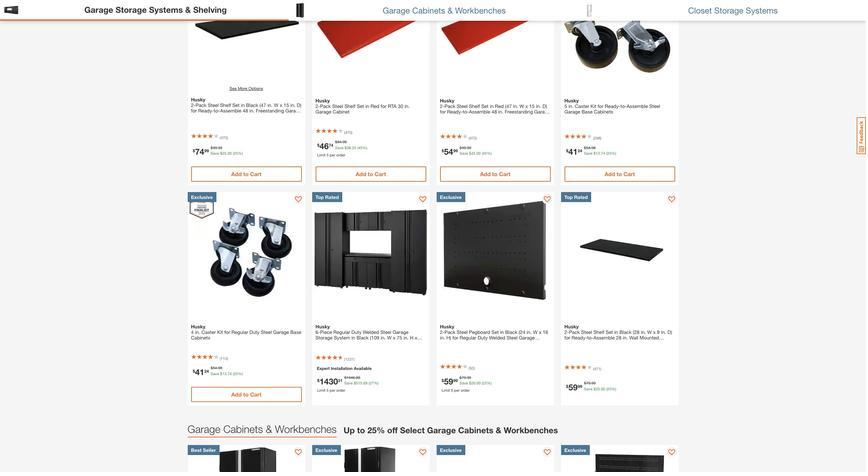 Task type: vqa. For each thing, say whether or not it's contained in the screenshot.
Regular
yes



Task type: locate. For each thing, give the bounding box(es) containing it.
0 vertical spatial caster
[[575, 103, 590, 109]]

caster for cabinets
[[202, 329, 216, 335]]

0 horizontal spatial duty
[[250, 329, 260, 335]]

pegboard
[[469, 329, 491, 335]]

20
[[472, 381, 476, 385], [596, 386, 600, 391]]

1 horizontal spatial (47
[[506, 103, 512, 109]]

) up $ 46 74 $ 84 . 99 save $ 38 . 25 ( 45 %) limit 5 per order
[[352, 130, 353, 135]]

13 for 110
[[222, 371, 227, 376]]

w
[[274, 102, 279, 108], [520, 103, 525, 109], [534, 329, 538, 335], [648, 329, 652, 335], [387, 335, 392, 341]]

0 horizontal spatial top
[[316, 194, 324, 200]]

1 vertical spatial caster
[[202, 329, 216, 335]]

add for 74
[[231, 171, 242, 177]]

cabinets inside button
[[413, 5, 446, 15]]

2 horizontal spatial 45
[[483, 151, 487, 155]]

(47 for 54
[[506, 103, 512, 109]]

exclusive
[[191, 194, 213, 200], [440, 194, 462, 200], [316, 447, 338, 453], [440, 447, 462, 453], [565, 447, 587, 453]]

5 in. caster kit for ready-to-assemble steel garage base cabinets image
[[562, 0, 679, 84]]

in
[[241, 102, 245, 108], [366, 103, 370, 109], [490, 103, 494, 109], [501, 329, 504, 335], [615, 329, 619, 335], [352, 335, 356, 341]]

( 471 )
[[594, 366, 602, 371]]

6 ft. adjustable height solid wood top workbench in black for ready to assemble steel garage storage system image
[[437, 445, 555, 472]]

cart
[[250, 171, 262, 177], [375, 171, 386, 177], [500, 171, 511, 177], [624, 171, 636, 177], [250, 391, 262, 397]]

for inside husky 5 in. caster kit for ready-to-assemble steel garage base cabinets
[[598, 103, 604, 109]]

1 vertical spatial kit
[[217, 329, 223, 335]]

0 vertical spatial garage cabinets & workbenches
[[383, 5, 506, 15]]

48 inside husky 2-pack steel shelf set in black (47 in. w x 15 in. d) for ready-to-assemble 48 in. freestanding garage cabinet
[[243, 108, 248, 114]]

order down the 50
[[461, 388, 470, 392]]

1 horizontal spatial 15
[[530, 103, 535, 109]]

79 inside $ 59 99 $ 79 . 99 save $ 20 . 00 ( 25 %)
[[587, 381, 591, 385]]

best seller
[[191, 447, 216, 453]]

( 470 ) for 46
[[345, 130, 353, 135]]

cabinets inside husky 5 in. caster kit for ready-to-assemble steel garage base cabinets
[[594, 109, 614, 115]]

garage cabinets & workbenches
[[383, 5, 506, 15], [188, 423, 337, 435]]

add for 54
[[481, 171, 491, 177]]

0 vertical spatial 79
[[462, 375, 466, 379]]

ready-to-assemble 24-gauge steel freestanding garage cabinet in black (36.6 in. w x 72 in. h x 18.3 in. d) image
[[188, 445, 305, 472]]

order inside $ 59 99 $ 79 . 99 save $ 20 . 00 ( 25 %) limit 5 per order
[[461, 388, 470, 392]]

2 horizontal spatial duty
[[478, 335, 488, 341]]

98 down 110
[[218, 365, 222, 370]]

1 horizontal spatial 54
[[444, 147, 454, 156]]

$ 46 74 $ 84 . 99 save $ 38 . 25 ( 45 %) limit 5 per order
[[318, 139, 368, 157]]

w for 2-pack steel shelf set in black (47 in. w x 15 in. d) for ready-to-assemble 48 in. freestanding garage cabinet
[[274, 102, 279, 108]]

garage
[[84, 5, 113, 14], [383, 5, 410, 15], [286, 108, 301, 114], [316, 109, 332, 115], [535, 109, 551, 115], [565, 109, 581, 115], [273, 329, 289, 335], [393, 329, 409, 335], [519, 335, 535, 341], [565, 340, 581, 346], [188, 423, 221, 435], [427, 425, 456, 435]]

1 vertical spatial 79
[[587, 381, 591, 385]]

d)
[[297, 102, 302, 108], [543, 103, 548, 109], [668, 329, 673, 335], [333, 340, 338, 346]]

471
[[595, 366, 601, 371]]

top rated
[[316, 194, 339, 200], [565, 194, 588, 200]]

1 vertical spatial 98
[[218, 365, 222, 370]]

0 horizontal spatial systems
[[149, 5, 183, 14]]

in inside husky 2-pack steel pegboard set in black (24 in. w x 16 in. h) for regular duty welded steel garage storage system
[[501, 329, 504, 335]]

shelf inside husky 2-pack steel shelf set in black (28 in. w x 9 in. d) for ready-to-assemble 28 in. wall mounted garage cabinet
[[594, 329, 605, 335]]

1 vertical spatial 24
[[204, 368, 209, 373]]

system
[[334, 335, 350, 341], [459, 340, 475, 346]]

470
[[345, 130, 352, 135], [221, 135, 227, 140], [470, 136, 476, 140]]

(47
[[260, 102, 266, 108], [506, 103, 512, 109]]

workbenches
[[456, 5, 506, 15], [275, 423, 337, 435], [504, 425, 558, 435]]

0 horizontal spatial regular
[[232, 329, 248, 335]]

2- for 74
[[191, 102, 196, 108]]

( 298 )
[[594, 136, 602, 140]]

1 horizontal spatial ( 470 )
[[345, 130, 353, 135]]

1 top rated from the left
[[316, 194, 339, 200]]

black for steel
[[506, 329, 518, 335]]

0 vertical spatial 20
[[472, 381, 476, 385]]

assemble inside husky 2-pack steel shelf set in black (28 in. w x 9 in. d) for ready-to-assemble 28 in. wall mounted garage cabinet
[[594, 335, 615, 341]]

limit for 46
[[318, 152, 326, 157]]

set inside husky 2-pack steel shelf set in black (47 in. w x 15 in. d) for ready-to-assemble 48 in. freestanding garage cabinet
[[233, 102, 240, 108]]

2-pack steel shelf set in black (47 in. w x 15 in. d) for ready-to-assemble 48 in. freestanding garage cabinet image
[[188, 0, 305, 84]]

470 up the 38
[[345, 130, 352, 135]]

1 horizontal spatial 48
[[492, 109, 497, 115]]

steel inside husky 6-piece regular duty welded steel garage storage system in black (109 in. w x 75 in. h x 19.6 in. d)
[[381, 329, 392, 335]]

display image for 4 in. caster kit for regular duty steel garage base cabinets image
[[295, 196, 302, 203]]

0 horizontal spatial top rated
[[316, 194, 339, 200]]

2-
[[191, 102, 196, 108], [316, 103, 320, 109], [440, 103, 445, 109], [440, 329, 445, 335], [565, 329, 570, 335]]

add to cart for 46
[[356, 171, 386, 177]]

storage
[[116, 5, 147, 14], [715, 5, 744, 15], [316, 335, 333, 341], [440, 340, 457, 346]]

2 horizontal spatial 470
[[470, 136, 476, 140]]

in inside husky 2-pack steel shelf set in red for rta 30 in. garage cabinet
[[366, 103, 370, 109]]

welded left 75
[[363, 329, 379, 335]]

2 horizontal spatial regular
[[460, 335, 477, 341]]

husky
[[191, 97, 206, 102], [316, 98, 330, 103], [440, 98, 455, 103], [565, 98, 579, 103], [191, 324, 206, 329], [316, 324, 330, 329], [440, 324, 455, 329], [565, 324, 579, 329]]

black left (28
[[620, 329, 632, 335]]

save inside $ 1430 31 $ 1946 . 00 save $ 515 . 69 ( 27 %) limit 5 per order
[[345, 381, 353, 385]]

0 horizontal spatial rated
[[325, 194, 339, 200]]

0 horizontal spatial (47
[[260, 102, 266, 108]]

0 horizontal spatial kit
[[217, 329, 223, 335]]

d) for 2-pack steel shelf set in black (28 in. w x 9 in. d) for ready-to-assemble 28 in. wall mounted garage cabinet
[[668, 329, 673, 335]]

order down 31
[[337, 388, 346, 392]]

0 horizontal spatial system
[[334, 335, 350, 341]]

1 horizontal spatial welded
[[490, 335, 506, 341]]

in inside husky 2-pack steel shelf set in black (28 in. w x 9 in. d) for ready-to-assemble 28 in. wall mounted garage cabinet
[[615, 329, 619, 335]]

black
[[246, 102, 258, 108], [506, 329, 518, 335], [620, 329, 632, 335], [357, 335, 369, 341]]

2-pack steel shelf set in red (47 in. w x 15 in. d) for ready-to-assemble 48 in. freestanding garage cabinet image
[[437, 0, 555, 84]]

w for 2-pack steel shelf set in red (47 in. w x 15 in. d) for ready-to-assemble 48 in. freestanding garage cabinet
[[520, 103, 525, 109]]

0 horizontal spatial caster
[[202, 329, 216, 335]]

5 inside $ 1430 31 $ 1946 . 00 save $ 515 . 69 ( 27 %) limit 5 per order
[[327, 388, 329, 392]]

black left (24
[[506, 329, 518, 335]]

( inside $ 59 99 $ 79 . 99 save $ 20 . 00 ( 25 %) limit 5 per order
[[482, 381, 483, 385]]

2- for 54
[[440, 103, 445, 109]]

24
[[578, 148, 583, 153], [204, 368, 209, 373]]

w for 2-pack steel pegboard set in black (24 in. w x 16 in. h) for regular duty welded steel garage storage system
[[534, 329, 538, 335]]

2- inside 'husky 2-pack steel shelf set in red (47 in. w x 15 in. d) for ready-to-assemble 48 in. freestanding garage cabinet'
[[440, 103, 445, 109]]

1 horizontal spatial top
[[565, 194, 573, 200]]

order for 46
[[337, 152, 346, 157]]

2- inside husky 2-pack steel shelf set in black (28 in. w x 9 in. d) for ready-to-assemble 28 in. wall mounted garage cabinet
[[565, 329, 570, 335]]

for inside husky 4 in. caster kit for regular duty steel garage base cabinets
[[225, 329, 230, 335]]

470 for 74
[[221, 135, 227, 140]]

0 horizontal spatial base
[[291, 329, 302, 335]]

in.
[[268, 102, 273, 108], [291, 102, 296, 108], [405, 103, 410, 109], [514, 103, 519, 109], [536, 103, 542, 109], [569, 103, 574, 109], [250, 108, 255, 114], [499, 109, 504, 115], [195, 329, 200, 335], [527, 329, 532, 335], [642, 329, 647, 335], [662, 329, 667, 335], [381, 335, 386, 341], [404, 335, 409, 341], [440, 335, 446, 341], [623, 335, 629, 341], [327, 340, 332, 346]]

$ 41 24 $ 54 . 98 save $ 13 . 74 ( 25 %) down ( 298 )
[[567, 145, 617, 156]]

24 for ( 298 )
[[578, 148, 583, 153]]

00 inside $ 54 99 $ 99 . 99 save $ 45 . 00 ( 45 %)
[[477, 151, 481, 155]]

in inside husky 6-piece regular duty welded steel garage storage system in black (109 in. w x 75 in. h x 19.6 in. d)
[[352, 335, 356, 341]]

husky for 5 in. caster kit for ready-to-assemble steel garage base cabinets
[[565, 98, 579, 103]]

save
[[335, 145, 344, 150], [211, 151, 219, 155], [460, 151, 468, 155], [585, 151, 593, 155], [211, 371, 219, 376], [345, 381, 353, 385], [460, 381, 468, 385], [585, 386, 593, 391]]

to- for husky 2-pack steel shelf set in black (47 in. w x 15 in. d) for ready-to-assemble 48 in. freestanding garage cabinet
[[214, 108, 220, 114]]

regular
[[232, 329, 248, 335], [334, 329, 350, 335], [460, 335, 477, 341]]

set for 54
[[482, 103, 489, 109]]

20 down "( 471 )"
[[596, 386, 600, 391]]

garage cabinets & workbenches image
[[292, 3, 308, 18]]

0 horizontal spatial ( 470 )
[[220, 135, 228, 140]]

$ 41 24 $ 54 . 98 save $ 13 . 74 ( 25 %) down 110
[[193, 365, 243, 377]]

caster inside husky 4 in. caster kit for regular duty steel garage base cabinets
[[202, 329, 216, 335]]

1 horizontal spatial top rated
[[565, 194, 588, 200]]

84
[[338, 139, 342, 144]]

more
[[238, 86, 248, 91]]

closet storage systems button
[[578, 0, 867, 21]]

husky 2-pack steel shelf set in red (47 in. w x 15 in. d) for ready-to-assemble 48 in. freestanding garage cabinet
[[440, 98, 551, 120]]

in for 2-pack steel shelf set in black (47 in. w x 15 in. d) for ready-to-assemble 48 in. freestanding garage cabinet
[[241, 102, 245, 108]]

110
[[221, 356, 227, 361]]

husky inside husky 5 in. caster kit for ready-to-assemble steel garage base cabinets
[[565, 98, 579, 103]]

base inside husky 4 in. caster kit for regular duty steel garage base cabinets
[[291, 329, 302, 335]]

systems
[[149, 5, 183, 14], [747, 5, 779, 15]]

see
[[230, 86, 237, 91]]

black left (109
[[357, 335, 369, 341]]

caster for base
[[575, 103, 590, 109]]

2 top rated from the left
[[565, 194, 588, 200]]

0 horizontal spatial 48
[[243, 108, 248, 114]]

top rated for husky 6-piece regular duty welded steel garage storage system in black (109 in. w x 75 in. h x 19.6 in. d)
[[316, 194, 339, 200]]

13 down ( 298 )
[[596, 151, 600, 155]]

2 horizontal spatial ( 470 )
[[469, 136, 477, 140]]

cabinet inside husky 2-pack steel shelf set in black (28 in. w x 9 in. d) for ready-to-assemble 28 in. wall mounted garage cabinet
[[582, 340, 599, 346]]

wall
[[630, 335, 639, 341]]

59 for $ 59 99 $ 79 . 99 save $ 20 . 00 ( 25 %)
[[569, 382, 578, 392]]

00 inside $ 59 99 $ 79 . 99 save $ 20 . 00 ( 25 %) limit 5 per order
[[477, 381, 481, 385]]

shelf for 74
[[220, 102, 231, 108]]

garage storage systems & shelving image
[[3, 2, 19, 17]]

w inside husky 2-pack steel shelf set in black (28 in. w x 9 in. d) for ready-to-assemble 28 in. wall mounted garage cabinet
[[648, 329, 652, 335]]

black down options
[[246, 102, 258, 108]]

garage storage systems & shelving button
[[0, 0, 289, 21]]

to-
[[621, 103, 627, 109], [214, 108, 220, 114], [463, 109, 469, 115], [588, 335, 594, 341]]

order
[[337, 152, 346, 157], [337, 388, 346, 392], [461, 388, 470, 392]]

ready- inside husky 2-pack steel shelf set in black (47 in. w x 15 in. d) for ready-to-assemble 48 in. freestanding garage cabinet
[[198, 108, 214, 114]]

d) inside husky 2-pack steel shelf set in black (28 in. w x 9 in. d) for ready-to-assemble 28 in. wall mounted garage cabinet
[[668, 329, 673, 335]]

welded inside husky 6-piece regular duty welded steel garage storage system in black (109 in. w x 75 in. h x 19.6 in. d)
[[363, 329, 379, 335]]

0 horizontal spatial 470
[[221, 135, 227, 140]]

0 horizontal spatial 24
[[204, 368, 209, 373]]

ready-to-assemble 24-gauge steel freestanding garage cabinet in black (30.5 in. w x 72 in. h x 18.3 in. d) image
[[312, 445, 430, 472]]

d) inside 'husky 2-pack steel shelf set in red (47 in. w x 15 in. d) for ready-to-assemble 48 in. freestanding garage cabinet'
[[543, 103, 548, 109]]

husky 6-piece regular duty welded steel garage storage system in black (109 in. w x 75 in. h x 19.6 in. d)
[[316, 324, 418, 346]]

& inside 'garage cabinets & workbenches' button
[[448, 5, 453, 15]]

ready- inside husky 2-pack steel shelf set in black (28 in. w x 9 in. d) for ready-to-assemble 28 in. wall mounted garage cabinet
[[572, 335, 588, 341]]

5 for 46
[[327, 152, 329, 157]]

x
[[280, 102, 283, 108], [526, 103, 528, 109], [539, 329, 542, 335], [654, 329, 656, 335], [393, 335, 396, 341], [415, 335, 418, 341]]

00 inside '$ 74 99 $ 99 . 99 save $ 25 . 00 ( 25 %)'
[[228, 151, 232, 155]]

%) inside '$ 74 99 $ 99 . 99 save $ 25 . 00 ( 25 %)'
[[238, 151, 243, 155]]

add to cart for 41
[[605, 171, 636, 177]]

red inside 'husky 2-pack steel shelf set in red (47 in. w x 15 in. d) for ready-to-assemble 48 in. freestanding garage cabinet'
[[495, 103, 504, 109]]

order inside $ 46 74 $ 84 . 99 save $ 38 . 25 ( 45 %) limit 5 per order
[[337, 152, 346, 157]]

rated for husky 6-piece regular duty welded steel garage storage system in black (109 in. w x 75 in. h x 19.6 in. d)
[[325, 194, 339, 200]]

closet
[[689, 5, 713, 15]]

00 for 59
[[602, 386, 606, 391]]

20 down the 50
[[472, 381, 476, 385]]

1 horizontal spatial 59
[[569, 382, 578, 392]]

black for 48
[[246, 102, 258, 108]]

1 horizontal spatial red
[[495, 103, 504, 109]]

d) inside husky 2-pack steel shelf set in black (47 in. w x 15 in. d) for ready-to-assemble 48 in. freestanding garage cabinet
[[297, 102, 302, 108]]

system down pegboard
[[459, 340, 475, 346]]

45 for 46
[[359, 145, 363, 150]]

top for husky 2-pack steel shelf set in black (28 in. w x 9 in. d) for ready-to-assemble 28 in. wall mounted garage cabinet
[[565, 194, 573, 200]]

0 horizontal spatial 15
[[284, 102, 289, 108]]

( 1231 )
[[345, 357, 355, 361]]

1 horizontal spatial kit
[[591, 103, 597, 109]]

15
[[284, 102, 289, 108], [530, 103, 535, 109]]

0 vertical spatial 98
[[592, 145, 596, 150]]

1 vertical spatial 20
[[596, 386, 600, 391]]

regular inside husky 6-piece regular duty welded steel garage storage system in black (109 in. w x 75 in. h x 19.6 in. d)
[[334, 329, 350, 335]]

welded left (24
[[490, 335, 506, 341]]

welded
[[363, 329, 379, 335], [490, 335, 506, 341]]

to for 41
[[617, 171, 623, 177]]

0 horizontal spatial $ 41 24 $ 54 . 98 save $ 13 . 74 ( 25 %)
[[193, 365, 243, 377]]

assemble
[[627, 103, 649, 109], [220, 108, 242, 114], [469, 109, 491, 115], [594, 335, 615, 341]]

( 50 )
[[469, 366, 475, 370]]

1 horizontal spatial freestanding
[[505, 109, 533, 115]]

98 down ( 298 )
[[592, 145, 596, 150]]

2 top from the left
[[565, 194, 573, 200]]

steel
[[208, 102, 219, 108], [333, 103, 344, 109], [457, 103, 468, 109], [650, 103, 661, 109], [261, 329, 272, 335], [381, 329, 392, 335], [457, 329, 468, 335], [582, 329, 593, 335], [507, 335, 518, 341]]

to- for husky 2-pack steel shelf set in black (28 in. w x 9 in. d) for ready-to-assemble 28 in. wall mounted garage cabinet
[[588, 335, 594, 341]]

1 horizontal spatial 470
[[345, 130, 352, 135]]

1 horizontal spatial 24
[[578, 148, 583, 153]]

x inside husky 2-pack steel pegboard set in black (24 in. w x 16 in. h) for regular duty welded steel garage storage system
[[539, 329, 542, 335]]

( 470 )
[[345, 130, 353, 135], [220, 135, 228, 140], [469, 136, 477, 140]]

470 up '$ 74 99 $ 99 . 99 save $ 25 . 00 ( 25 %)'
[[221, 135, 227, 140]]

1 horizontal spatial garage cabinets & workbenches
[[383, 5, 506, 15]]

1 horizontal spatial 45
[[472, 151, 476, 155]]

w inside husky 2-pack steel shelf set in black (47 in. w x 15 in. d) for ready-to-assemble 48 in. freestanding garage cabinet
[[274, 102, 279, 108]]

0 horizontal spatial 41
[[195, 367, 204, 377]]

13 down 110
[[222, 371, 227, 376]]

husky inside husky 4 in. caster kit for regular duty steel garage base cabinets
[[191, 324, 206, 329]]

1 horizontal spatial 79
[[587, 381, 591, 385]]

0 vertical spatial 13
[[596, 151, 600, 155]]

45 inside $ 46 74 $ 84 . 99 save $ 38 . 25 ( 45 %) limit 5 per order
[[359, 145, 363, 150]]

x for 2-pack steel pegboard set in black (24 in. w x 16 in. h) for regular duty welded steel garage storage system
[[539, 329, 542, 335]]

set inside husky 2-pack steel shelf set in red for rta 30 in. garage cabinet
[[357, 103, 364, 109]]

0 horizontal spatial 79
[[462, 375, 466, 379]]

0 vertical spatial $ 41 24 $ 54 . 98 save $ 13 . 74 ( 25 %)
[[567, 145, 617, 156]]

set for 74
[[233, 102, 240, 108]]

00 for 74
[[228, 151, 232, 155]]

husky for 2-pack steel pegboard set in black (24 in. w x 16 in. h) for regular duty welded steel garage storage system
[[440, 324, 455, 329]]

&
[[185, 5, 191, 14], [448, 5, 453, 15], [266, 423, 272, 435], [496, 425, 502, 435]]

1 horizontal spatial 41
[[569, 147, 578, 156]]

limit inside $ 59 99 $ 79 . 99 save $ 20 . 00 ( 25 %) limit 5 per order
[[442, 388, 450, 392]]

98 for ( 110 )
[[218, 365, 222, 370]]

2-pack steel pegboard set in black (24 in. w x 16 in. h) for regular duty welded steel garage storage system image
[[437, 192, 555, 310]]

set inside 'husky 2-pack steel shelf set in red (47 in. w x 15 in. d) for ready-to-assemble 48 in. freestanding garage cabinet'
[[482, 103, 489, 109]]

d) for 2-pack steel shelf set in black (47 in. w x 15 in. d) for ready-to-assemble 48 in. freestanding garage cabinet
[[297, 102, 302, 108]]

6-
[[316, 329, 320, 335]]

1 vertical spatial base
[[291, 329, 302, 335]]

$ 59 99 $ 79 . 99 save $ 20 . 00 ( 25 %) limit 5 per order
[[442, 375, 492, 392]]

in inside 'husky 2-pack steel shelf set in red (47 in. w x 15 in. d) for ready-to-assemble 48 in. freestanding garage cabinet'
[[490, 103, 494, 109]]

caster
[[575, 103, 590, 109], [202, 329, 216, 335]]

45
[[359, 145, 363, 150], [472, 151, 476, 155], [483, 151, 487, 155]]

%) inside $ 46 74 $ 84 . 99 save $ 38 . 25 ( 45 %) limit 5 per order
[[363, 145, 368, 150]]

kit inside husky 5 in. caster kit for ready-to-assemble steel garage base cabinets
[[591, 103, 597, 109]]

system right piece
[[334, 335, 350, 341]]

1 horizontal spatial systems
[[747, 5, 779, 15]]

0 horizontal spatial 20
[[472, 381, 476, 385]]

54
[[587, 145, 591, 150], [444, 147, 454, 156], [213, 365, 217, 370]]

45 for 54
[[483, 151, 487, 155]]

x inside 'husky 2-pack steel shelf set in red (47 in. w x 15 in. d) for ready-to-assemble 48 in. freestanding garage cabinet'
[[526, 103, 528, 109]]

(
[[345, 130, 345, 135], [220, 135, 221, 140], [469, 136, 470, 140], [594, 136, 595, 140], [358, 145, 359, 150], [233, 151, 234, 155], [482, 151, 483, 155], [607, 151, 608, 155], [220, 356, 221, 361], [345, 357, 345, 361], [469, 366, 470, 370], [594, 366, 595, 371], [233, 371, 234, 376], [369, 381, 370, 385], [482, 381, 483, 385], [607, 386, 608, 391]]

0 horizontal spatial 59
[[444, 377, 454, 386]]

per inside $ 1430 31 $ 1946 . 00 save $ 515 . 69 ( 27 %) limit 5 per order
[[330, 388, 336, 392]]

pack for 74
[[196, 102, 207, 108]]

limit inside $ 1430 31 $ 1946 . 00 save $ 515 . 69 ( 27 %) limit 5 per order
[[318, 388, 326, 392]]

set
[[233, 102, 240, 108], [357, 103, 364, 109], [482, 103, 489, 109], [492, 329, 499, 335], [606, 329, 614, 335]]

husky 2-pack steel pegboard set in black (24 in. w x 16 in. h) for regular duty welded steel garage storage system
[[440, 324, 549, 346]]

28
[[617, 335, 622, 341]]

15 inside husky 2-pack steel shelf set in black (47 in. w x 15 in. d) for ready-to-assemble 48 in. freestanding garage cabinet
[[284, 102, 289, 108]]

to- inside husky 2-pack steel shelf set in black (28 in. w x 9 in. d) for ready-to-assemble 28 in. wall mounted garage cabinet
[[588, 335, 594, 341]]

1 horizontal spatial 20
[[596, 386, 600, 391]]

kit up ( 110 ) in the left bottom of the page
[[217, 329, 223, 335]]

$ 41 24 $ 54 . 98 save $ 13 . 74 ( 25 %)
[[567, 145, 617, 156], [193, 365, 243, 377]]

display image
[[544, 196, 551, 203], [669, 196, 676, 203], [544, 449, 551, 456]]

0 horizontal spatial red
[[371, 103, 380, 109]]

husky for 2-pack steel shelf set in black (47 in. w x 15 in. d) for ready-to-assemble 48 in. freestanding garage cabinet
[[191, 97, 206, 102]]

0 vertical spatial base
[[582, 109, 593, 115]]

( 470 ) up '$ 74 99 $ 99 . 99 save $ 25 . 00 ( 25 %)'
[[220, 135, 228, 140]]

1 red from the left
[[371, 103, 380, 109]]

to
[[243, 171, 249, 177], [368, 171, 373, 177], [493, 171, 498, 177], [617, 171, 623, 177], [243, 391, 249, 397], [357, 425, 365, 435]]

w inside 'husky 2-pack steel shelf set in red (47 in. w x 15 in. d) for ready-to-assemble 48 in. freestanding garage cabinet'
[[520, 103, 525, 109]]

0 horizontal spatial 13
[[222, 371, 227, 376]]

5 inside husky 5 in. caster kit for ready-to-assemble steel garage base cabinets
[[565, 103, 568, 109]]

5 inside $ 46 74 $ 84 . 99 save $ 38 . 25 ( 45 %) limit 5 per order
[[327, 152, 329, 157]]

(47 inside husky 2-pack steel shelf set in black (47 in. w x 15 in. d) for ready-to-assemble 48 in. freestanding garage cabinet
[[260, 102, 266, 108]]

1 horizontal spatial base
[[582, 109, 593, 115]]

59 for $ 59 99 $ 79 . 99 save $ 20 . 00 ( 25 %) limit 5 per order
[[444, 377, 454, 386]]

.
[[342, 139, 343, 144], [217, 145, 218, 150], [351, 145, 352, 150], [466, 145, 467, 150], [591, 145, 592, 150], [227, 151, 228, 155], [476, 151, 477, 155], [600, 151, 602, 155], [217, 365, 218, 370], [227, 371, 228, 376], [355, 375, 356, 379], [466, 375, 467, 379], [363, 381, 364, 385], [476, 381, 477, 385], [591, 381, 592, 385], [600, 386, 602, 391]]

assemble for husky 2-pack steel shelf set in red (47 in. w x 15 in. d) for ready-to-assemble 48 in. freestanding garage cabinet
[[469, 109, 491, 115]]

order down 84
[[337, 152, 346, 157]]

1 horizontal spatial system
[[459, 340, 475, 346]]

add to cart button for 74
[[191, 166, 302, 182]]

assemble for husky 2-pack steel shelf set in black (28 in. w x 9 in. d) for ready-to-assemble 28 in. wall mounted garage cabinet
[[594, 335, 615, 341]]

1 vertical spatial $ 41 24 $ 54 . 98 save $ 13 . 74 ( 25 %)
[[193, 365, 243, 377]]

x for 2-pack steel shelf set in black (47 in. w x 15 in. d) for ready-to-assemble 48 in. freestanding garage cabinet
[[280, 102, 283, 108]]

kit up ( 298 )
[[591, 103, 597, 109]]

limit for 1430
[[318, 388, 326, 392]]

470 for 46
[[345, 130, 352, 135]]

1 horizontal spatial duty
[[352, 329, 362, 335]]

1 horizontal spatial caster
[[575, 103, 590, 109]]

duty inside husky 6-piece regular duty welded steel garage storage system in black (109 in. w x 75 in. h x 19.6 in. d)
[[352, 329, 362, 335]]

( 470 ) up the 38
[[345, 130, 353, 135]]

1 vertical spatial 41
[[195, 367, 204, 377]]

20 for $ 59 99 $ 79 . 99 save $ 20 . 00 ( 25 %) limit 5 per order
[[472, 381, 476, 385]]

set inside husky 2-pack steel shelf set in black (28 in. w x 9 in. d) for ready-to-assemble 28 in. wall mounted garage cabinet
[[606, 329, 614, 335]]

add to cart
[[231, 171, 262, 177], [356, 171, 386, 177], [481, 171, 511, 177], [605, 171, 636, 177], [231, 391, 262, 397]]

black for 28
[[620, 329, 632, 335]]

13
[[596, 151, 600, 155], [222, 371, 227, 376]]

0 vertical spatial 41
[[569, 147, 578, 156]]

display image for husky 2-pack steel shelf set in black (28 in. w x 9 in. d) for ready-to-assemble 28 in. wall mounted garage cabinet
[[669, 196, 676, 203]]

shelf for 46
[[345, 103, 356, 109]]

470 up $ 54 99 $ 99 . 99 save $ 45 . 00 ( 45 %)
[[470, 136, 476, 140]]

steel inside husky 2-pack steel shelf set in red for rta 30 in. garage cabinet
[[333, 103, 344, 109]]

1 horizontal spatial regular
[[334, 329, 350, 335]]

0 horizontal spatial 54
[[213, 365, 217, 370]]

husky 2-pack steel shelf set in red for rta 30 in. garage cabinet
[[316, 98, 410, 115]]

0 horizontal spatial 98
[[218, 365, 222, 370]]

(109
[[370, 335, 380, 341]]

2 red from the left
[[495, 103, 504, 109]]

1 horizontal spatial $ 41 24 $ 54 . 98 save $ 13 . 74 ( 25 %)
[[567, 145, 617, 156]]

husky inside husky 2-pack steel shelf set in black (47 in. w x 15 in. d) for ready-to-assemble 48 in. freestanding garage cabinet
[[191, 97, 206, 102]]

0 vertical spatial 24
[[578, 148, 583, 153]]

%)
[[363, 145, 368, 150], [238, 151, 243, 155], [487, 151, 492, 155], [612, 151, 617, 155], [238, 371, 243, 376], [374, 381, 379, 385], [487, 381, 492, 385], [612, 386, 617, 391]]

1 vertical spatial garage cabinets & workbenches
[[188, 423, 337, 435]]

kit inside husky 4 in. caster kit for regular duty steel garage base cabinets
[[217, 329, 223, 335]]

24 for ( 110 )
[[204, 368, 209, 373]]

d) for 2-pack steel shelf set in red (47 in. w x 15 in. d) for ready-to-assemble 48 in. freestanding garage cabinet
[[543, 103, 548, 109]]

5
[[565, 103, 568, 109], [327, 152, 329, 157], [327, 388, 329, 392], [451, 388, 454, 392]]

) up available
[[354, 357, 355, 361]]

to for 54
[[493, 171, 498, 177]]

to- inside husky 2-pack steel shelf set in black (47 in. w x 15 in. d) for ready-to-assemble 48 in. freestanding garage cabinet
[[214, 108, 220, 114]]

1 top from the left
[[316, 194, 324, 200]]

00 inside $ 59 99 $ 79 . 99 save $ 20 . 00 ( 25 %)
[[602, 386, 606, 391]]

4 ft. solid wood top workbench in black with pegboard and 1 drawer image
[[562, 445, 679, 472]]

husky for 4 in. caster kit for regular duty steel garage base cabinets
[[191, 324, 206, 329]]

2- for 46
[[316, 103, 320, 109]]

0 horizontal spatial 45
[[359, 145, 363, 150]]

1 horizontal spatial 13
[[596, 151, 600, 155]]

shelf inside husky 2-pack steel shelf set in red for rta 30 in. garage cabinet
[[345, 103, 356, 109]]

99
[[343, 139, 347, 144], [213, 145, 217, 150], [218, 145, 222, 150], [462, 145, 466, 150], [467, 145, 472, 150], [204, 148, 209, 153], [454, 148, 458, 153], [467, 375, 472, 379], [454, 378, 458, 383], [592, 381, 596, 385], [578, 383, 583, 389]]

( 470 ) for 54
[[469, 136, 477, 140]]

2 horizontal spatial 54
[[587, 145, 591, 150]]

2 rated from the left
[[575, 194, 588, 200]]

display image
[[295, 196, 302, 203], [420, 196, 427, 203], [295, 449, 302, 456], [420, 449, 427, 456], [669, 449, 676, 456]]

husky inside husky 2-pack steel shelf set in red for rta 30 in. garage cabinet
[[316, 98, 330, 103]]

per for 46
[[330, 152, 336, 157]]

1 rated from the left
[[325, 194, 339, 200]]

limit inside $ 46 74 $ 84 . 99 save $ 38 . 25 ( 45 %) limit 5 per order
[[318, 152, 326, 157]]

( 470 ) up $ 54 99 $ 99 . 99 save $ 45 . 00 ( 45 %)
[[469, 136, 477, 140]]

$ 54 99 $ 99 . 99 save $ 45 . 00 ( 45 %)
[[442, 145, 492, 156]]

select
[[400, 425, 425, 435]]

up to 25% off select garage cabinets & workbenches
[[344, 425, 558, 435]]

0 vertical spatial kit
[[591, 103, 597, 109]]

41 for ( 110 )
[[195, 367, 204, 377]]

husky 2-pack steel shelf set in black (28 in. w x 9 in. d) for ready-to-assemble 28 in. wall mounted garage cabinet
[[565, 324, 673, 346]]

husky inside husky 2-pack steel pegboard set in black (24 in. w x 16 in. h) for regular duty welded steel garage storage system
[[440, 324, 455, 329]]

pack
[[196, 102, 207, 108], [320, 103, 331, 109], [445, 103, 456, 109], [445, 329, 456, 335], [570, 329, 580, 335]]

%) inside $ 59 99 $ 79 . 99 save $ 20 . 00 ( 25 %) limit 5 per order
[[487, 381, 492, 385]]

top for husky 6-piece regular duty welded steel garage storage system in black (109 in. w x 75 in. h x 19.6 in. d)
[[316, 194, 324, 200]]

for
[[381, 103, 387, 109], [598, 103, 604, 109], [191, 108, 197, 114], [440, 109, 446, 115], [225, 329, 230, 335], [453, 335, 459, 341], [565, 335, 571, 341]]

2-pack steel shelf set in red for rta 30 in. garage cabinet image
[[312, 0, 430, 84]]

1 horizontal spatial 98
[[592, 145, 596, 150]]

freestanding inside 'husky 2-pack steel shelf set in red (47 in. w x 15 in. d) for ready-to-assemble 48 in. freestanding garage cabinet'
[[505, 109, 533, 115]]

98 for ( 298 )
[[592, 145, 596, 150]]

1 horizontal spatial rated
[[575, 194, 588, 200]]

1 vertical spatial 13
[[222, 371, 227, 376]]

display image for ready-to-assemble 24-gauge steel freestanding garage cabinet in black (36.6 in. w x 72 in. h x 18.3 in. d) image
[[295, 449, 302, 456]]

0 horizontal spatial welded
[[363, 329, 379, 335]]

0 horizontal spatial freestanding
[[256, 108, 284, 114]]



Task type: describe. For each thing, give the bounding box(es) containing it.
garage inside husky 2-pack steel pegboard set in black (24 in. w x 16 in. h) for regular duty welded steel garage storage system
[[519, 335, 535, 341]]

for inside husky 2-pack steel pegboard set in black (24 in. w x 16 in. h) for regular duty welded steel garage storage system
[[453, 335, 459, 341]]

00 inside $ 1430 31 $ 1946 . 00 save $ 515 . 69 ( 27 %) limit 5 per order
[[356, 375, 361, 379]]

$ 1430 31 $ 1946 . 00 save $ 515 . 69 ( 27 %) limit 5 per order
[[318, 375, 379, 392]]

best
[[191, 447, 202, 453]]

for inside husky 2-pack steel shelf set in red for rta 30 in. garage cabinet
[[381, 103, 387, 109]]

h
[[410, 335, 414, 341]]

pack inside husky 2-pack steel pegboard set in black (24 in. w x 16 in. h) for regular duty welded steel garage storage system
[[445, 329, 456, 335]]

46
[[320, 141, 329, 151]]

( inside '$ 74 99 $ 99 . 99 save $ 25 . 00 ( 25 %)'
[[233, 151, 234, 155]]

duty inside husky 2-pack steel pegboard set in black (24 in. w x 16 in. h) for regular duty welded steel garage storage system
[[478, 335, 488, 341]]

in for 2-pack steel pegboard set in black (24 in. w x 16 in. h) for regular duty welded steel garage storage system
[[501, 329, 504, 335]]

save inside '$ 74 99 $ 99 . 99 save $ 25 . 00 ( 25 %)'
[[211, 151, 219, 155]]

30
[[398, 103, 404, 109]]

steel inside husky 2-pack steel shelf set in black (47 in. w x 15 in. d) for ready-to-assemble 48 in. freestanding garage cabinet
[[208, 102, 219, 108]]

w for 2-pack steel shelf set in black (28 in. w x 9 in. d) for ready-to-assemble 28 in. wall mounted garage cabinet
[[648, 329, 652, 335]]

ready- inside husky 5 in. caster kit for ready-to-assemble steel garage base cabinets
[[605, 103, 621, 109]]

9
[[658, 329, 660, 335]]

husky 5 in. caster kit for ready-to-assemble steel garage base cabinets
[[565, 98, 661, 115]]

75
[[397, 335, 403, 341]]

steel inside 'husky 2-pack steel shelf set in red (47 in. w x 15 in. d) for ready-to-assemble 48 in. freestanding garage cabinet'
[[457, 103, 468, 109]]

exclusive for 2-pack steel pegboard set in black (24 in. w x 16 in. h) for regular duty welded steel garage storage system image
[[440, 194, 462, 200]]

5 for 59
[[451, 388, 454, 392]]

13 for 298
[[596, 151, 600, 155]]

79 for $ 59 99 $ 79 . 99 save $ 20 . 00 ( 25 %) limit 5 per order
[[462, 375, 466, 379]]

expert installation available
[[317, 366, 372, 371]]

16
[[543, 329, 549, 335]]

48 for 54
[[492, 109, 497, 115]]

6-piece regular duty welded steel garage storage system in black (109 in. w x 75 in. h x 19.6 in. d) image
[[312, 192, 430, 310]]

(47 for 74
[[260, 102, 266, 108]]

1430
[[320, 377, 338, 386]]

298
[[595, 136, 601, 140]]

4 in. caster kit for regular duty steel garage base cabinets image
[[188, 192, 305, 310]]

( 110 )
[[220, 356, 228, 361]]

( 470 ) for 74
[[220, 135, 228, 140]]

25 inside $ 46 74 $ 84 . 99 save $ 38 . 25 ( 45 %) limit 5 per order
[[352, 145, 357, 150]]

25%
[[368, 425, 385, 435]]

h)
[[447, 335, 452, 341]]

closet storage systems image
[[581, 3, 597, 18]]

exclusive for ready-to-assemble 24-gauge steel freestanding garage cabinet in black (30.5 in. w x 72 in. h x 18.3 in. d) image
[[316, 447, 338, 453]]

cabinet inside husky 2-pack steel shelf set in black (47 in. w x 15 in. d) for ready-to-assemble 48 in. freestanding garage cabinet
[[191, 113, 208, 119]]

add to cart for 54
[[481, 171, 511, 177]]

( inside $ 46 74 $ 84 . 99 save $ 38 . 25 ( 45 %) limit 5 per order
[[358, 145, 359, 150]]

) up '$ 74 99 $ 99 . 99 save $ 25 . 00 ( 25 %)'
[[227, 135, 228, 140]]

%) inside $ 59 99 $ 79 . 99 save $ 20 . 00 ( 25 %)
[[612, 386, 617, 391]]

garage inside 'garage cabinets & workbenches' button
[[383, 5, 410, 15]]

seller
[[203, 447, 216, 453]]

garage cabinets & workbenches inside button
[[383, 5, 506, 15]]

order for 59
[[461, 388, 470, 392]]

54 inside $ 54 99 $ 99 . 99 save $ 45 . 00 ( 45 %)
[[444, 147, 454, 156]]

kit for cabinets
[[217, 329, 223, 335]]

available
[[354, 366, 372, 371]]

in. inside husky 2-pack steel shelf set in red for rta 30 in. garage cabinet
[[405, 103, 410, 109]]

garage inside husky 6-piece regular duty welded steel garage storage system in black (109 in. w x 75 in. h x 19.6 in. d)
[[393, 329, 409, 335]]

up
[[344, 425, 355, 435]]

for inside husky 2-pack steel shelf set in black (28 in. w x 9 in. d) for ready-to-assemble 28 in. wall mounted garage cabinet
[[565, 335, 571, 341]]

closet storage systems
[[689, 5, 779, 15]]

options
[[249, 86, 263, 91]]

installation
[[331, 366, 353, 371]]

husky 4 in. caster kit for regular duty steel garage base cabinets
[[191, 324, 302, 341]]

rta
[[388, 103, 397, 109]]

in. inside husky 4 in. caster kit for regular duty steel garage base cabinets
[[195, 329, 200, 335]]

system inside husky 6-piece regular duty welded steel garage storage system in black (109 in. w x 75 in. h x 19.6 in. d)
[[334, 335, 350, 341]]

rated for husky 2-pack steel shelf set in black (28 in. w x 9 in. d) for ready-to-assemble 28 in. wall mounted garage cabinet
[[575, 194, 588, 200]]

garage inside husky 2-pack steel shelf set in red for rta 30 in. garage cabinet
[[316, 109, 332, 115]]

assemble inside husky 5 in. caster kit for ready-to-assemble steel garage base cabinets
[[627, 103, 649, 109]]

to- inside husky 5 in. caster kit for ready-to-assemble steel garage base cabinets
[[621, 103, 627, 109]]

steel inside husky 5 in. caster kit for ready-to-assemble steel garage base cabinets
[[650, 103, 661, 109]]

add to cart for 74
[[231, 171, 262, 177]]

save inside $ 59 99 $ 79 . 99 save $ 20 . 00 ( 25 %) limit 5 per order
[[460, 381, 468, 385]]

2- inside husky 2-pack steel pegboard set in black (24 in. w x 16 in. h) for regular duty welded steel garage storage system
[[440, 329, 445, 335]]

) up $ 54 99 $ 99 . 99 save $ 45 . 00 ( 45 %)
[[476, 136, 477, 140]]

garage inside husky 5 in. caster kit for ready-to-assemble steel garage base cabinets
[[565, 109, 581, 115]]

garage inside button
[[84, 5, 113, 14]]

add for 46
[[356, 171, 367, 177]]

pack for 54
[[445, 103, 456, 109]]

per for 59
[[455, 388, 460, 392]]

2-pack steel shelf set in black (28 in. w x 9 in. d) for ready-to-assemble 28 in. wall mounted garage cabinet image
[[562, 192, 679, 310]]

workbenches inside button
[[456, 5, 506, 15]]

for inside 'husky 2-pack steel shelf set in red (47 in. w x 15 in. d) for ready-to-assemble 48 in. freestanding garage cabinet'
[[440, 109, 446, 115]]

exclusive for 4 ft. solid wood top workbench in black with pegboard and 1 drawer image
[[565, 447, 587, 453]]

feedback link image
[[858, 117, 867, 154]]

exclusive for '6 ft. adjustable height solid wood top workbench in black for ready to assemble steel garage storage system' image
[[440, 447, 462, 453]]

garage inside 'husky 2-pack steel shelf set in red (47 in. w x 15 in. d) for ready-to-assemble 48 in. freestanding garage cabinet'
[[535, 109, 551, 115]]

19.6
[[316, 340, 325, 346]]

husky for 6-piece regular duty welded steel garage storage system in black (109 in. w x 75 in. h x 19.6 in. d)
[[316, 324, 330, 329]]

x for 2-pack steel shelf set in red (47 in. w x 15 in. d) for ready-to-assemble 48 in. freestanding garage cabinet
[[526, 103, 528, 109]]

husky 2-pack steel shelf set in black (47 in. w x 15 in. d) for ready-to-assemble 48 in. freestanding garage cabinet
[[191, 97, 302, 119]]

add to cart button for 41
[[565, 166, 676, 182]]

add for 41
[[605, 171, 616, 177]]

assemble for husky 2-pack steel shelf set in black (47 in. w x 15 in. d) for ready-to-assemble 48 in. freestanding garage cabinet
[[220, 108, 242, 114]]

$ 59 99 $ 79 . 99 save $ 20 . 00 ( 25 %)
[[567, 381, 617, 392]]

cabinet inside husky 2-pack steel shelf set in red for rta 30 in. garage cabinet
[[333, 109, 350, 115]]

base inside husky 5 in. caster kit for ready-to-assemble steel garage base cabinets
[[582, 109, 593, 115]]

) down husky 5 in. caster kit for ready-to-assemble steel garage base cabinets
[[601, 136, 602, 140]]

garage storage systems & shelving
[[84, 5, 227, 14]]

save inside $ 54 99 $ 99 . 99 save $ 45 . 00 ( 45 %)
[[460, 151, 468, 155]]

exclusive for 4 in. caster kit for regular duty steel garage base cabinets image
[[191, 194, 213, 200]]

) up $ 59 99 $ 79 . 99 save $ 20 . 00 ( 25 %) limit 5 per order
[[474, 366, 475, 370]]

garage inside husky 2-pack steel shelf set in black (47 in. w x 15 in. d) for ready-to-assemble 48 in. freestanding garage cabinet
[[286, 108, 301, 114]]

save inside $ 59 99 $ 79 . 99 save $ 20 . 00 ( 25 %)
[[585, 386, 593, 391]]

15 for 54
[[530, 103, 535, 109]]

25 inside $ 59 99 $ 79 . 99 save $ 20 . 00 ( 25 %) limit 5 per order
[[483, 381, 487, 385]]

red for 54
[[495, 103, 504, 109]]

pack inside husky 2-pack steel shelf set in black (28 in. w x 9 in. d) for ready-to-assemble 28 in. wall mounted garage cabinet
[[570, 329, 580, 335]]

(28
[[634, 329, 640, 335]]

74 inside '$ 74 99 $ 99 . 99 save $ 25 . 00 ( 25 %)'
[[195, 147, 204, 156]]

set inside husky 2-pack steel pegboard set in black (24 in. w x 16 in. h) for regular duty welded steel garage storage system
[[492, 329, 499, 335]]

garage inside husky 2-pack steel shelf set in black (28 in. w x 9 in. d) for ready-to-assemble 28 in. wall mounted garage cabinet
[[565, 340, 581, 346]]

piece
[[320, 329, 332, 335]]

welded inside husky 2-pack steel pegboard set in black (24 in. w x 16 in. h) for regular duty welded steel garage storage system
[[490, 335, 506, 341]]

( inside $ 1430 31 $ 1946 . 00 save $ 515 . 69 ( 27 %) limit 5 per order
[[369, 381, 370, 385]]

for inside husky 2-pack steel shelf set in black (47 in. w x 15 in. d) for ready-to-assemble 48 in. freestanding garage cabinet
[[191, 108, 197, 114]]

garage inside husky 4 in. caster kit for regular duty steel garage base cabinets
[[273, 329, 289, 335]]

99 inside $ 46 74 $ 84 . 99 save $ 38 . 25 ( 45 %) limit 5 per order
[[343, 139, 347, 144]]

top rated for husky 2-pack steel shelf set in black (28 in. w x 9 in. d) for ready-to-assemble 28 in. wall mounted garage cabinet
[[565, 194, 588, 200]]

27
[[370, 381, 374, 385]]

expert
[[317, 366, 330, 371]]

50
[[470, 366, 474, 370]]

cabinets inside husky 4 in. caster kit for regular duty steel garage base cabinets
[[191, 335, 211, 341]]

) up $ 59 99 $ 79 . 99 save $ 20 . 00 ( 25 %)
[[601, 366, 602, 371]]

%) inside $ 1430 31 $ 1946 . 00 save $ 515 . 69 ( 27 %) limit 5 per order
[[374, 381, 379, 385]]

set for 46
[[357, 103, 364, 109]]

husky for 2-pack steel shelf set in black (28 in. w x 9 in. d) for ready-to-assemble 28 in. wall mounted garage cabinet
[[565, 324, 579, 329]]

display image for 4 ft. solid wood top workbench in black with pegboard and 1 drawer image
[[669, 449, 676, 456]]

41 for ( 298 )
[[569, 147, 578, 156]]

storage inside husky 6-piece regular duty welded steel garage storage system in black (109 in. w x 75 in. h x 19.6 in. d)
[[316, 335, 333, 341]]

54 for ( 298 )
[[587, 145, 591, 150]]

& inside the garage storage systems & shelving button
[[185, 5, 191, 14]]

add to cart button for 54
[[440, 166, 551, 182]]

display image for 6-piece regular duty welded steel garage storage system in black (109 in. w x 75 in. h x 19.6 in. d) image
[[420, 196, 427, 203]]

38
[[347, 145, 351, 150]]

ready- for husky 2-pack steel shelf set in black (28 in. w x 9 in. d) for ready-to-assemble 28 in. wall mounted garage cabinet
[[572, 335, 588, 341]]

48 for 74
[[243, 108, 248, 114]]

mounted
[[640, 335, 660, 341]]

1231
[[345, 357, 354, 361]]

cart for 74
[[250, 171, 262, 177]]

w inside husky 6-piece regular duty welded steel garage storage system in black (109 in. w x 75 in. h x 19.6 in. d)
[[387, 335, 392, 341]]

5 for 1430
[[327, 388, 329, 392]]

25 inside $ 59 99 $ 79 . 99 save $ 20 . 00 ( 25 %)
[[608, 386, 612, 391]]

garage cabinets & workbenches button
[[289, 0, 578, 21]]

regular inside husky 4 in. caster kit for regular duty steel garage base cabinets
[[232, 329, 248, 335]]

shelving
[[193, 5, 227, 14]]

husky for 2-pack steel shelf set in red (47 in. w x 15 in. d) for ready-to-assemble 48 in. freestanding garage cabinet
[[440, 98, 455, 103]]

save inside $ 46 74 $ 84 . 99 save $ 38 . 25 ( 45 %) limit 5 per order
[[335, 145, 344, 150]]

steel inside husky 4 in. caster kit for regular duty steel garage base cabinets
[[261, 329, 272, 335]]

$ 74 99 $ 99 . 99 save $ 25 . 00 ( 25 %)
[[193, 145, 243, 156]]

00 for 54
[[477, 151, 481, 155]]

515
[[356, 381, 363, 385]]

red for 46
[[371, 103, 380, 109]]

15 for 74
[[284, 102, 289, 108]]

storage inside husky 2-pack steel pegboard set in black (24 in. w x 16 in. h) for regular duty welded steel garage storage system
[[440, 340, 457, 346]]

ready- for husky 2-pack steel shelf set in black (47 in. w x 15 in. d) for ready-to-assemble 48 in. freestanding garage cabinet
[[198, 108, 214, 114]]

4
[[191, 329, 194, 335]]

cart for 54
[[500, 171, 511, 177]]

54 for ( 110 )
[[213, 365, 217, 370]]

regular inside husky 2-pack steel pegboard set in black (24 in. w x 16 in. h) for regular duty welded steel garage storage system
[[460, 335, 477, 341]]

0 horizontal spatial garage cabinets & workbenches
[[188, 423, 337, 435]]

( inside $ 59 99 $ 79 . 99 save $ 20 . 00 ( 25 %)
[[607, 386, 608, 391]]

system inside husky 2-pack steel pegboard set in black (24 in. w x 16 in. h) for regular duty welded steel garage storage system
[[459, 340, 475, 346]]

per for 1430
[[330, 388, 336, 392]]

74 inside $ 46 74 $ 84 . 99 save $ 38 . 25 ( 45 %) limit 5 per order
[[329, 142, 334, 147]]

in for 2-pack steel shelf set in black (28 in. w x 9 in. d) for ready-to-assemble 28 in. wall mounted garage cabinet
[[615, 329, 619, 335]]

) down husky 4 in. caster kit for regular duty steel garage base cabinets on the bottom left
[[227, 356, 228, 361]]

ready- for husky 2-pack steel shelf set in red (47 in. w x 15 in. d) for ready-to-assemble 48 in. freestanding garage cabinet
[[448, 109, 463, 115]]

cabinet inside 'husky 2-pack steel shelf set in red (47 in. w x 15 in. d) for ready-to-assemble 48 in. freestanding garage cabinet'
[[440, 114, 457, 120]]

d) inside husky 6-piece regular duty welded steel garage storage system in black (109 in. w x 75 in. h x 19.6 in. d)
[[333, 340, 338, 346]]

in for 2-pack steel shelf set in red for rta 30 in. garage cabinet
[[366, 103, 370, 109]]

to- for husky 2-pack steel shelf set in red (47 in. w x 15 in. d) for ready-to-assemble 48 in. freestanding garage cabinet
[[463, 109, 469, 115]]

31
[[338, 378, 343, 383]]

systems for garage storage systems & shelving
[[149, 5, 183, 14]]

20 for $ 59 99 $ 79 . 99 save $ 20 . 00 ( 25 %)
[[596, 386, 600, 391]]

%) inside $ 54 99 $ 99 . 99 save $ 45 . 00 ( 45 %)
[[487, 151, 492, 155]]

add to cart button for 46
[[316, 166, 427, 182]]

see more options
[[230, 86, 263, 91]]

in for 2-pack steel shelf set in red (47 in. w x 15 in. d) for ready-to-assemble 48 in. freestanding garage cabinet
[[490, 103, 494, 109]]

freestanding for 74
[[256, 108, 284, 114]]

79 for $ 59 99 $ 79 . 99 save $ 20 . 00 ( 25 %)
[[587, 381, 591, 385]]

see more options link
[[230, 85, 263, 92]]

display image for husky 2-pack steel pegboard set in black (24 in. w x 16 in. h) for regular duty welded steel garage storage system
[[544, 196, 551, 203]]

off
[[388, 425, 398, 435]]

1946
[[347, 375, 355, 379]]

(24
[[519, 329, 526, 335]]

in. inside husky 5 in. caster kit for ready-to-assemble steel garage base cabinets
[[569, 103, 574, 109]]

( inside $ 54 99 $ 99 . 99 save $ 45 . 00 ( 45 %)
[[482, 151, 483, 155]]

order for 1430
[[337, 388, 346, 392]]

pack for 46
[[320, 103, 331, 109]]

systems for closet storage systems
[[747, 5, 779, 15]]

black inside husky 6-piece regular duty welded steel garage storage system in black (109 in. w x 75 in. h x 19.6 in. d)
[[357, 335, 369, 341]]

husky for 2-pack steel shelf set in red for rta 30 in. garage cabinet
[[316, 98, 330, 103]]

69
[[364, 381, 368, 385]]

freestanding for 54
[[505, 109, 533, 115]]

x for 2-pack steel shelf set in black (28 in. w x 9 in. d) for ready-to-assemble 28 in. wall mounted garage cabinet
[[654, 329, 656, 335]]

steel inside husky 2-pack steel shelf set in black (28 in. w x 9 in. d) for ready-to-assemble 28 in. wall mounted garage cabinet
[[582, 329, 593, 335]]

duty inside husky 4 in. caster kit for regular duty steel garage base cabinets
[[250, 329, 260, 335]]



